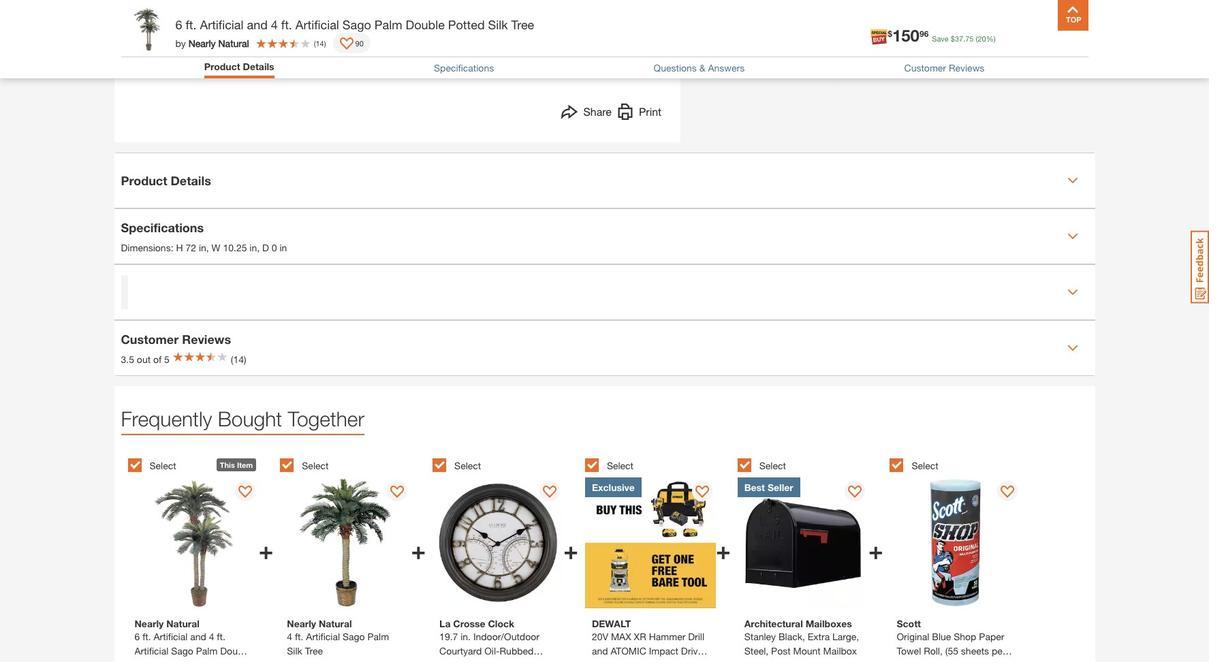 Task type: vqa. For each thing, say whether or not it's contained in the screenshot.
+ within the 1 / 6 group
yes



Task type: locate. For each thing, give the bounding box(es) containing it.
nearly
[[188, 37, 216, 49], [287, 618, 316, 630]]

2 + from the left
[[411, 535, 426, 565]]

in left d
[[250, 241, 257, 253]]

150
[[892, 26, 920, 45]]

+ inside 2 / 6 group
[[411, 535, 426, 565]]

customer reviews down save
[[904, 62, 984, 73]]

mailbox
[[823, 645, 857, 657]]

+ inside 5 / 6 group
[[868, 535, 883, 565]]

in
[[199, 241, 206, 253], [250, 241, 257, 253], [280, 241, 287, 253]]

1 vertical spatial sago
[[343, 631, 365, 642]]

reviews down '.'
[[949, 62, 984, 73]]

72
[[186, 241, 196, 253]]

by
[[175, 37, 186, 49]]

sago
[[343, 17, 371, 32], [343, 631, 365, 642]]

( right 75
[[976, 34, 978, 43]]

reviews up (14)
[[182, 331, 231, 346]]

select for 3 / 6 group
[[454, 460, 481, 471]]

best seller
[[744, 482, 793, 493]]

5 + from the left
[[868, 535, 883, 565]]

2 horizontal spatial ft.
[[295, 631, 303, 642]]

dewalt
[[592, 618, 631, 630]]

2 / 6 group
[[280, 450, 426, 662]]

1 caret image from the top
[[1067, 231, 1078, 242]]

stanley black, extra large, steel, post mount mailbox image
[[737, 477, 868, 608]]

reviews
[[949, 62, 984, 73], [182, 331, 231, 346]]

2 horizontal spatial in
[[280, 241, 287, 253]]

0 horizontal spatial silk
[[287, 645, 302, 657]]

and up by nearly natural
[[247, 17, 268, 32]]

select inside 6 / 6 group
[[912, 460, 938, 471]]

customer
[[904, 62, 946, 73], [121, 331, 179, 346]]

+ for 3 / 6 group
[[564, 535, 578, 565]]

product
[[204, 61, 240, 72], [121, 173, 167, 188]]

answers
[[708, 62, 745, 73]]

customer down save
[[904, 62, 946, 73]]

stanley
[[744, 631, 776, 642]]

print
[[639, 105, 662, 118]]

share
[[583, 105, 612, 118]]

1 vertical spatial 4
[[287, 631, 292, 642]]

0 vertical spatial specifications
[[434, 62, 494, 73]]

select for 2 / 6 group
[[302, 460, 329, 471]]

ft. inside nearly natural 4 ft. artificial sago palm silk tree
[[295, 631, 303, 642]]

double
[[406, 17, 445, 32]]

0 vertical spatial tree
[[511, 17, 534, 32]]

, left w
[[206, 241, 209, 253]]

+ inside the 1 / 6 group
[[259, 535, 273, 565]]

$ left '.'
[[951, 34, 955, 43]]

specifications for specifications dimensions: h 72 in , w 10.25 in , d 0 in
[[121, 220, 204, 235]]

0 vertical spatial silk
[[488, 17, 508, 32]]

select for the 1 / 6 group
[[150, 460, 176, 471]]

2 vertical spatial caret image
[[1067, 343, 1078, 354]]

extra
[[808, 631, 830, 642]]

0 vertical spatial product
[[204, 61, 240, 72]]

3 display image from the left
[[696, 486, 709, 499]]

per
[[992, 645, 1006, 657]]

mount
[[793, 645, 821, 657]]

0 horizontal spatial in
[[199, 241, 206, 253]]

details down by nearly natural
[[243, 61, 274, 72]]

2 , from the left
[[257, 241, 260, 253]]

1 vertical spatial customer
[[121, 331, 179, 346]]

hover image to zoom button
[[226, 0, 634, 58]]

display image
[[340, 37, 353, 51], [238, 486, 252, 499], [1000, 486, 1014, 499]]

0 horizontal spatial natural
[[218, 37, 249, 49]]

specifications button
[[434, 62, 494, 73], [434, 62, 494, 73]]

1 vertical spatial product
[[121, 173, 167, 188]]

14
[[316, 38, 324, 47]]

natural
[[218, 37, 249, 49], [319, 618, 352, 630]]

product details
[[204, 61, 274, 72], [121, 173, 211, 188]]

caret image for specifications
[[1067, 231, 1078, 242]]

0 vertical spatial natural
[[218, 37, 249, 49]]

0 vertical spatial customer
[[904, 62, 946, 73]]

2 horizontal spatial display image
[[1000, 486, 1014, 499]]

combo
[[632, 659, 664, 662]]

caret image
[[1067, 231, 1078, 242], [1067, 287, 1078, 298], [1067, 343, 1078, 354]]

save $ 37 . 75 ( 20 %)
[[932, 34, 995, 43]]

product details up specifications dimensions: h 72 in , w 10.25 in , d 0 in
[[121, 173, 211, 188]]

+ for 2 / 6 group
[[411, 535, 426, 565]]

display image inside the 1 / 6 group
[[238, 486, 252, 499]]

select for 5 / 6 group
[[759, 460, 786, 471]]

product details down by nearly natural
[[204, 61, 274, 72]]

1 horizontal spatial 4
[[287, 631, 292, 642]]

1 vertical spatial natural
[[319, 618, 352, 630]]

specifications down zoom
[[434, 62, 494, 73]]

90
[[355, 38, 364, 47]]

0 horizontal spatial (
[[314, 38, 316, 47]]

0 horizontal spatial specifications
[[121, 220, 204, 235]]

top button
[[1057, 0, 1088, 31]]

6 select from the left
[[912, 460, 938, 471]]

19.7 in. indoor/outdoor courtyard oil-rubbed bronze quartz analog wall clock image
[[433, 477, 564, 608]]

product down by nearly natural
[[204, 61, 240, 72]]

details
[[243, 61, 274, 72], [171, 173, 211, 188]]

silk
[[488, 17, 508, 32], [287, 645, 302, 657]]

0 vertical spatial sago
[[343, 17, 371, 32]]

0 horizontal spatial customer
[[121, 331, 179, 346]]

product image image
[[124, 7, 169, 51]]

scott original blue shop paper towel roll, (55 sheets per roll)
[[897, 618, 1006, 662]]

$ left 96
[[888, 28, 892, 39]]

%)
[[986, 34, 995, 43]]

1 select from the left
[[150, 460, 176, 471]]

select inside 3 / 6 group
[[454, 460, 481, 471]]

architectural
[[744, 618, 803, 630]]

( left )
[[314, 38, 316, 47]]

0 vertical spatial nearly
[[188, 37, 216, 49]]

3 + from the left
[[564, 535, 578, 565]]

1 horizontal spatial in
[[250, 241, 257, 253]]

3 select from the left
[[454, 460, 481, 471]]

0 horizontal spatial display image
[[238, 486, 252, 499]]

artificial
[[200, 17, 244, 32], [296, 17, 339, 32], [306, 631, 340, 642]]

0 horizontal spatial details
[[171, 173, 211, 188]]

questions & answers
[[654, 62, 745, 73]]

courtyard
[[439, 645, 482, 657]]

customer up the 3.5 out of 5
[[121, 331, 179, 346]]

shop
[[954, 631, 976, 642]]

0 horizontal spatial reviews
[[182, 331, 231, 346]]

select
[[150, 460, 176, 471], [302, 460, 329, 471], [454, 460, 481, 471], [607, 460, 634, 471], [759, 460, 786, 471], [912, 460, 938, 471]]

5 select from the left
[[759, 460, 786, 471]]

1 horizontal spatial ,
[[257, 241, 260, 253]]

1 horizontal spatial ft.
[[281, 17, 292, 32]]

1 vertical spatial silk
[[287, 645, 302, 657]]

4 + from the left
[[716, 535, 731, 565]]

1 horizontal spatial (
[[976, 34, 978, 43]]

select inside the 1 / 6 group
[[150, 460, 176, 471]]

0 horizontal spatial ,
[[206, 241, 209, 253]]

1 vertical spatial reviews
[[182, 331, 231, 346]]

1 vertical spatial palm
[[367, 631, 389, 642]]

1 horizontal spatial tree
[[511, 17, 534, 32]]

20
[[978, 34, 986, 43]]

0 horizontal spatial customer reviews
[[121, 331, 231, 346]]

4 select from the left
[[607, 460, 634, 471]]

1 sago from the top
[[343, 17, 371, 32]]

1 horizontal spatial details
[[243, 61, 274, 72]]

select inside 4 / 6 group
[[607, 460, 634, 471]]

3 in from the left
[[280, 241, 287, 253]]

1 vertical spatial and
[[592, 645, 608, 657]]

specifications
[[434, 62, 494, 73], [121, 220, 204, 235]]

1 horizontal spatial $
[[951, 34, 955, 43]]

details up specifications dimensions: h 72 in , w 10.25 in , d 0 in
[[171, 173, 211, 188]]

tree
[[511, 17, 534, 32], [305, 645, 323, 657]]

select inside 2 / 6 group
[[302, 460, 329, 471]]

share button
[[562, 104, 612, 123]]

by nearly natural
[[175, 37, 249, 49]]

4 display image from the left
[[848, 486, 862, 499]]

ft.
[[186, 17, 197, 32], [281, 17, 292, 32], [295, 631, 303, 642]]

$
[[888, 28, 892, 39], [951, 34, 955, 43]]

1 horizontal spatial natural
[[319, 618, 352, 630]]

feedback link image
[[1191, 230, 1209, 304]]

nearly inside nearly natural 4 ft. artificial sago palm silk tree
[[287, 618, 316, 630]]

1 , from the left
[[206, 241, 209, 253]]

4 / 6 group
[[585, 450, 731, 662]]

specifications up dimensions:
[[121, 220, 204, 235]]

0 horizontal spatial 4
[[271, 17, 278, 32]]

1 horizontal spatial nearly
[[287, 618, 316, 630]]

product details button
[[204, 61, 274, 75], [204, 61, 274, 72], [114, 153, 1095, 208]]

and down 20v
[[592, 645, 608, 657]]

display image
[[391, 486, 404, 499], [543, 486, 557, 499], [696, 486, 709, 499], [848, 486, 862, 499]]

0 horizontal spatial nearly
[[188, 37, 216, 49]]

in right 0
[[280, 241, 287, 253]]

2 select from the left
[[302, 460, 329, 471]]

customer reviews up 5
[[121, 331, 231, 346]]

w
[[212, 241, 220, 253]]

1 horizontal spatial customer reviews
[[904, 62, 984, 73]]

1 horizontal spatial reviews
[[949, 62, 984, 73]]

in right 72
[[199, 241, 206, 253]]

specifications inside specifications dimensions: h 72 in , w 10.25 in , d 0 in
[[121, 220, 204, 235]]

hover image to zoom
[[383, 45, 477, 57]]

+ for 5 / 6 group
[[868, 535, 883, 565]]

frequently bought together
[[121, 407, 364, 430]]

1 vertical spatial tree
[[305, 645, 323, 657]]

d
[[262, 241, 269, 253]]

potted
[[448, 17, 485, 32]]

1 + from the left
[[259, 535, 273, 565]]

select inside 5 / 6 group
[[759, 460, 786, 471]]

customer reviews button
[[904, 62, 984, 73], [904, 62, 984, 73]]

2 caret image from the top
[[1067, 287, 1078, 298]]

0 horizontal spatial $
[[888, 28, 892, 39]]

1 horizontal spatial specifications
[[434, 62, 494, 73]]

+ inside 3 / 6 group
[[564, 535, 578, 565]]

0 vertical spatial details
[[243, 61, 274, 72]]

image
[[412, 45, 438, 57]]

$ inside $ 150 96
[[888, 28, 892, 39]]

0 horizontal spatial product
[[121, 173, 167, 188]]

dewalt 20v max xr hammer drill and atomic impact driver cordless combo kit (
[[592, 618, 706, 662]]

palm
[[375, 17, 402, 32], [367, 631, 389, 642]]

0 vertical spatial caret image
[[1067, 231, 1078, 242]]

and inside dewalt 20v max xr hammer drill and atomic impact driver cordless combo kit (
[[592, 645, 608, 657]]

2 sago from the top
[[343, 631, 365, 642]]

and
[[247, 17, 268, 32], [592, 645, 608, 657]]

5 / 6 group
[[737, 450, 883, 662]]

1 horizontal spatial display image
[[340, 37, 353, 51]]

0 horizontal spatial and
[[247, 17, 268, 32]]

1 vertical spatial customer reviews
[[121, 331, 231, 346]]

1 vertical spatial nearly
[[287, 618, 316, 630]]

blue
[[932, 631, 951, 642]]

kit
[[667, 659, 678, 662]]

display image inside 4 / 6 group
[[696, 486, 709, 499]]

1 vertical spatial specifications
[[121, 220, 204, 235]]

0 horizontal spatial tree
[[305, 645, 323, 657]]

1 vertical spatial details
[[171, 173, 211, 188]]

+ inside 4 / 6 group
[[716, 535, 731, 565]]

3.5 out of 5
[[121, 353, 169, 365]]

3 caret image from the top
[[1067, 343, 1078, 354]]

1 vertical spatial caret image
[[1067, 287, 1078, 298]]

, left d
[[257, 241, 260, 253]]

product up dimensions:
[[121, 173, 167, 188]]

1 horizontal spatial and
[[592, 645, 608, 657]]



Task type: describe. For each thing, give the bounding box(es) containing it.
.
[[963, 34, 965, 43]]

clock
[[488, 618, 514, 630]]

)
[[324, 38, 326, 47]]

1 in from the left
[[199, 241, 206, 253]]

&
[[699, 62, 705, 73]]

original blue shop paper towel roll, (55 sheets per roll) image
[[890, 477, 1021, 608]]

0 vertical spatial and
[[247, 17, 268, 32]]

+ for 4 / 6 group
[[716, 535, 731, 565]]

bronze
[[439, 659, 469, 662]]

select for 6 / 6 group
[[912, 460, 938, 471]]

(14)
[[231, 353, 246, 365]]

display image inside 90 dropdown button
[[340, 37, 353, 51]]

10.25
[[223, 241, 247, 253]]

1 horizontal spatial silk
[[488, 17, 508, 32]]

together
[[288, 407, 364, 430]]

sago inside nearly natural 4 ft. artificial sago palm silk tree
[[343, 631, 365, 642]]

max
[[611, 631, 631, 642]]

this
[[220, 460, 235, 469]]

drill
[[688, 631, 704, 642]]

3 / 6 group
[[433, 450, 578, 662]]

la crosse clock 19.7 in. indoor/outdoor courtyard oil-rubbed bronze quartz analog wa
[[439, 618, 553, 662]]

0 vertical spatial palm
[[375, 17, 402, 32]]

1 horizontal spatial product
[[204, 61, 240, 72]]

in.
[[461, 631, 471, 642]]

0 horizontal spatial ft.
[[186, 17, 197, 32]]

2 in from the left
[[250, 241, 257, 253]]

black,
[[779, 631, 805, 642]]

0 vertical spatial product details
[[204, 61, 274, 72]]

6 / 6 group
[[890, 450, 1036, 662]]

la
[[439, 618, 451, 630]]

questions
[[654, 62, 697, 73]]

atomic
[[611, 645, 646, 657]]

display image inside 5 / 6 group
[[848, 486, 862, 499]]

roll)
[[897, 659, 915, 662]]

0
[[272, 241, 277, 253]]

specifications for specifications
[[434, 62, 494, 73]]

exclusive
[[592, 482, 635, 493]]

indoor/outdoor
[[473, 631, 539, 642]]

caret image for customer reviews
[[1067, 343, 1078, 354]]

nearly natural 4 ft. artificial sago palm silk tree
[[287, 618, 389, 657]]

quartz
[[472, 659, 500, 662]]

frequently
[[121, 407, 212, 430]]

large,
[[832, 631, 859, 642]]

specifications dimensions: h 72 in , w 10.25 in , d 0 in
[[121, 220, 287, 253]]

nearly natural artificial trees 5033 1f.3 image
[[130, 0, 190, 59]]

zoom
[[452, 45, 477, 57]]

$ 150 96
[[888, 26, 929, 45]]

analog
[[503, 659, 533, 662]]

select for 4 / 6 group
[[607, 460, 634, 471]]

palm inside nearly natural 4 ft. artificial sago palm silk tree
[[367, 631, 389, 642]]

natural inside nearly natural 4 ft. artificial sago palm silk tree
[[319, 618, 352, 630]]

tree inside nearly natural 4 ft. artificial sago palm silk tree
[[305, 645, 323, 657]]

1 horizontal spatial customer
[[904, 62, 946, 73]]

crosse
[[453, 618, 485, 630]]

out
[[137, 353, 151, 365]]

steel,
[[744, 645, 768, 657]]

75
[[965, 34, 974, 43]]

20v max xr hammer drill and atomic impact driver cordless combo kit (2-tool) and compact router with (2) 4ah batteries image
[[585, 477, 716, 608]]

oil-
[[484, 645, 500, 657]]

silk inside nearly natural 4 ft. artificial sago palm silk tree
[[287, 645, 302, 657]]

hover
[[383, 45, 409, 57]]

sheets
[[961, 645, 989, 657]]

37
[[955, 34, 963, 43]]

this item
[[220, 460, 253, 469]]

0 vertical spatial customer reviews
[[904, 62, 984, 73]]

towel
[[897, 645, 921, 657]]

rubbed
[[500, 645, 534, 657]]

1 vertical spatial product details
[[121, 173, 211, 188]]

item
[[237, 460, 253, 469]]

of
[[153, 353, 162, 365]]

4 ft. artificial sago palm silk tree image
[[280, 477, 411, 608]]

6 ft. artificial and 4 ft. artificial sago palm double potted silk tree
[[175, 17, 534, 32]]

bought
[[218, 407, 282, 430]]

hammer
[[649, 631, 685, 642]]

1 display image from the left
[[391, 486, 404, 499]]

best
[[744, 482, 765, 493]]

90 button
[[333, 33, 370, 53]]

caret image
[[1067, 175, 1078, 186]]

xr
[[634, 631, 646, 642]]

print button
[[617, 104, 662, 123]]

3.5
[[121, 353, 134, 365]]

original
[[897, 631, 929, 642]]

96
[[920, 28, 929, 39]]

2 display image from the left
[[543, 486, 557, 499]]

driver
[[681, 645, 706, 657]]

artificial inside nearly natural 4 ft. artificial sago palm silk tree
[[306, 631, 340, 642]]

0 vertical spatial reviews
[[949, 62, 984, 73]]

( 14 )
[[314, 38, 326, 47]]

5
[[164, 353, 169, 365]]

1 / 6 group
[[128, 450, 273, 662]]

post
[[771, 645, 791, 657]]

20v
[[592, 631, 608, 642]]

paper
[[979, 631, 1004, 642]]

display image inside 6 / 6 group
[[1000, 486, 1014, 499]]

roll,
[[924, 645, 943, 657]]

seller
[[768, 482, 793, 493]]

mailboxes
[[806, 618, 852, 630]]

dimensions:
[[121, 241, 173, 253]]

19.7
[[439, 631, 458, 642]]

scott
[[897, 618, 921, 630]]

6
[[175, 17, 182, 32]]

h
[[176, 241, 183, 253]]

4 inside nearly natural 4 ft. artificial sago palm silk tree
[[287, 631, 292, 642]]

save
[[932, 34, 949, 43]]

0 vertical spatial 4
[[271, 17, 278, 32]]



